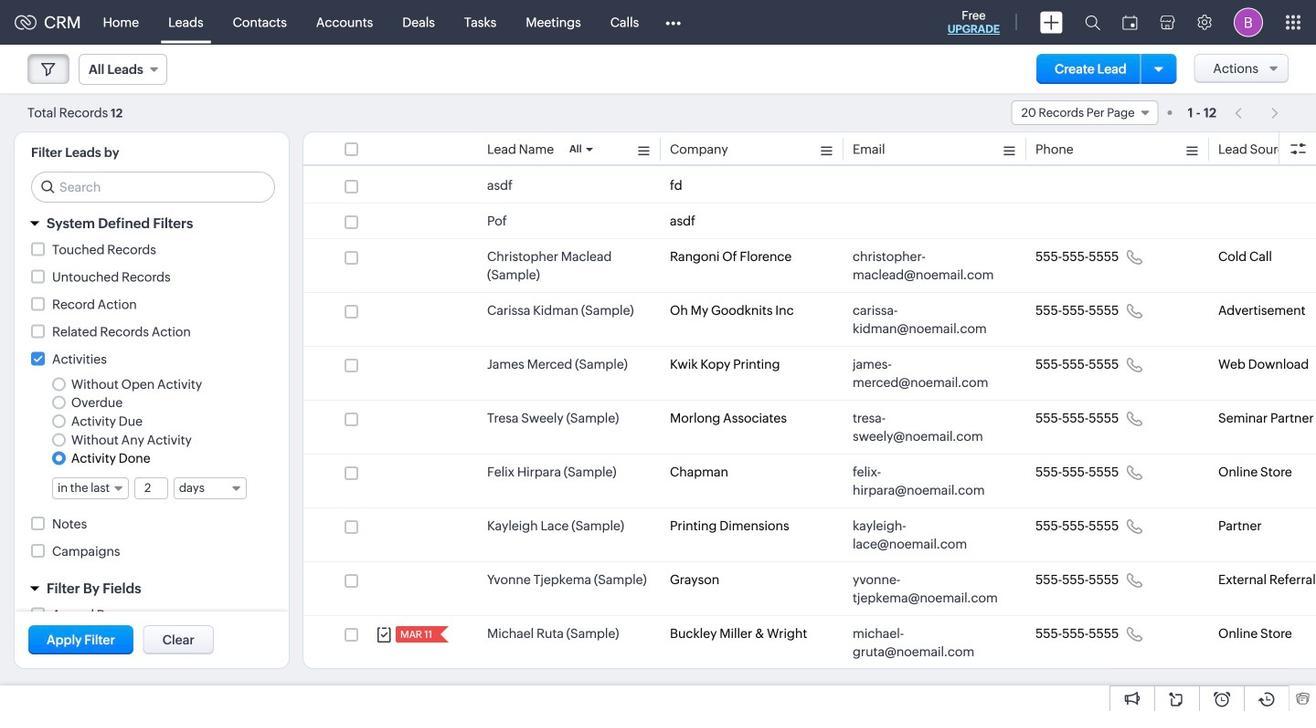 Task type: vqa. For each thing, say whether or not it's contained in the screenshot.
edit button
no



Task type: locate. For each thing, give the bounding box(es) containing it.
Other Modules field
[[654, 8, 693, 37]]

row group
[[303, 168, 1316, 712]]

navigation
[[1226, 100, 1289, 126]]

search element
[[1074, 0, 1111, 45]]

create menu image
[[1040, 11, 1063, 33]]

profile image
[[1234, 8, 1263, 37]]

None field
[[79, 54, 167, 85], [1011, 101, 1158, 125], [52, 478, 129, 500], [173, 478, 247, 500], [79, 54, 167, 85], [1011, 101, 1158, 125], [52, 478, 129, 500], [173, 478, 247, 500]]

profile element
[[1223, 0, 1274, 44]]

None text field
[[135, 479, 167, 499]]



Task type: describe. For each thing, give the bounding box(es) containing it.
logo image
[[15, 15, 37, 30]]

search image
[[1085, 15, 1100, 30]]

create menu element
[[1029, 0, 1074, 44]]

Search text field
[[32, 173, 274, 202]]

calendar image
[[1122, 15, 1138, 30]]



